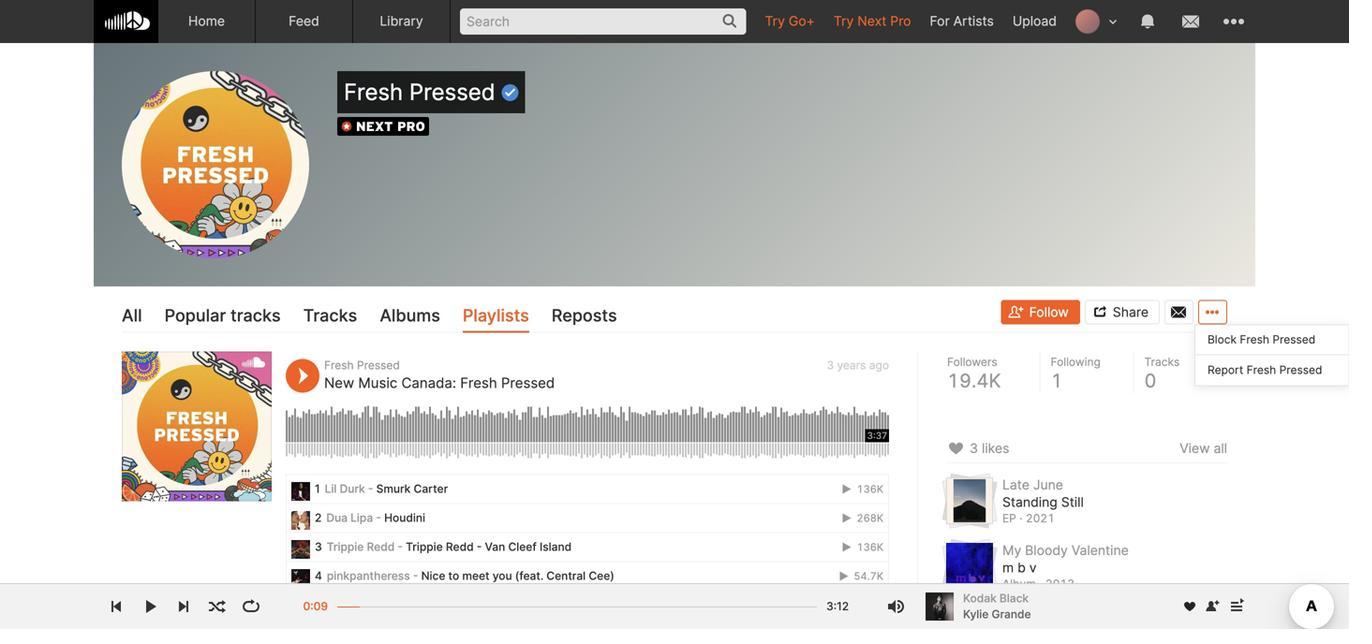 Task type: locate. For each thing, give the bounding box(es) containing it.
136k
[[854, 483, 883, 495], [854, 541, 883, 554]]

try go+ link
[[756, 0, 824, 42]]

follow button
[[1001, 300, 1080, 325]]

tracks 0
[[1144, 355, 1180, 393]]

fresh down block fresh pressed
[[1247, 363, 1276, 377]]

-
[[368, 482, 373, 496], [376, 511, 381, 525], [398, 540, 403, 554], [477, 540, 482, 554], [413, 569, 418, 583], [412, 599, 418, 612]]

0 vertical spatial tracks
[[303, 305, 357, 326]]

central
[[546, 569, 586, 583]]

2 try from the left
[[834, 13, 854, 29]]

19.4k
[[947, 370, 1001, 393]]

pressed
[[409, 78, 495, 106], [1273, 333, 1316, 347], [357, 359, 400, 372], [1279, 363, 1322, 377], [501, 375, 555, 391]]

5
[[315, 599, 322, 612]]

late
[[1002, 477, 1030, 493]]

album ·
[[1002, 578, 1042, 591]]

do
[[517, 599, 531, 612]]

cee)
[[589, 569, 614, 583]]

0 vertical spatial 136k
[[854, 483, 883, 495]]

fresh pressed
[[344, 78, 502, 106]]

3 right 'like' icon
[[970, 441, 978, 457]]

houdini element
[[291, 511, 310, 530]]

try left next at the right of the page
[[834, 13, 854, 29]]

try for try go+
[[765, 13, 785, 29]]

kodak black kylie grande
[[963, 592, 1031, 622]]

1 horizontal spatial trippie
[[406, 540, 443, 554]]

standing still link
[[1002, 494, 1084, 511]]

136k up 268k
[[854, 483, 883, 495]]

standing still element
[[946, 478, 993, 525]]

136k for smurk carter
[[854, 483, 883, 495]]

fresh pressed's avatar element
[[122, 71, 309, 259]]

try left go+
[[765, 13, 785, 29]]

fresh right canada:
[[460, 375, 497, 391]]

fresh up report fresh pressed
[[1240, 333, 1269, 347]]

0:09
[[303, 600, 328, 614]]

136k down 268k
[[854, 541, 883, 554]]

1 vertical spatial 1
[[315, 482, 320, 496]]

- left what
[[412, 599, 418, 612]]

1 horizontal spatial 1
[[1051, 370, 1063, 393]]

go+
[[789, 13, 815, 29]]

popular tracks link
[[164, 301, 281, 333]]

my
[[1002, 543, 1021, 559]]

trippie
[[327, 540, 364, 554], [406, 540, 443, 554]]

tracks for tracks 0
[[1144, 355, 1180, 369]]

likes
[[982, 441, 1009, 457]]

pinkpantheress
[[327, 569, 410, 583]]

dua
[[326, 511, 348, 525]]

1 136k from the top
[[854, 483, 883, 495]]

1 horizontal spatial tracks
[[1144, 355, 1180, 369]]

popular
[[164, 305, 226, 326]]

- for what
[[412, 599, 418, 612]]

tracks
[[303, 305, 357, 326], [1144, 355, 1180, 369]]

fresh
[[344, 78, 403, 106], [1240, 333, 1269, 347], [324, 359, 354, 372], [1247, 363, 1276, 377], [460, 375, 497, 391]]

late june standing still ep · 2021
[[1002, 477, 1084, 526]]

valentine
[[1071, 543, 1129, 559]]

playlists
[[463, 305, 529, 326]]

b
[[1017, 560, 1026, 576]]

what am i gonna do element
[[291, 599, 310, 617]]

tracks link
[[303, 301, 357, 333]]

canada:
[[401, 375, 456, 391]]

next up image
[[1225, 596, 1248, 618]]

fresh pressed new music canada: fresh pressed
[[324, 359, 555, 391]]

trippie up nice
[[406, 540, 443, 554]]

0 horizontal spatial try
[[765, 13, 785, 29]]

block
[[1208, 333, 1237, 347]]

ago
[[869, 359, 889, 372]]

nice to meet you (feat. central cee) element
[[291, 569, 310, 588]]

durk
[[340, 482, 365, 496]]

- right durk
[[368, 482, 373, 496]]

i
[[473, 599, 476, 612]]

3 left years
[[827, 359, 834, 372]]

2013
[[1045, 578, 1075, 591]]

2 horizontal spatial 3
[[970, 441, 978, 457]]

popular tracks
[[164, 305, 281, 326]]

0 horizontal spatial trippie
[[327, 540, 364, 554]]

Search search field
[[460, 8, 746, 35]]

you
[[492, 569, 512, 583]]

trippie down dua
[[327, 540, 364, 554]]

smurk carter element
[[291, 482, 310, 501]]

2
[[315, 511, 322, 525]]

standing
[[1002, 495, 1058, 510]]

block fresh pressed
[[1208, 333, 1316, 347]]

all link
[[122, 301, 142, 333]]

tracks up fresh pressed link
[[303, 305, 357, 326]]

porridge
[[1002, 609, 1055, 625]]

view all
[[1180, 441, 1227, 457]]

1 horizontal spatial try
[[834, 13, 854, 29]]

following
[[1051, 355, 1101, 369]]

pressed down the library "link"
[[409, 78, 495, 106]]

0 vertical spatial 3
[[827, 359, 834, 372]]

0 horizontal spatial tracks
[[303, 305, 357, 326]]

tracks up 0
[[1144, 355, 1180, 369]]

- left van
[[477, 540, 482, 554]]

chris
[[326, 599, 355, 612]]

0 vertical spatial 1
[[1051, 370, 1063, 393]]

home
[[188, 13, 225, 29]]

feed link
[[256, 0, 353, 43]]

try for try next pro
[[834, 13, 854, 29]]

following 1
[[1051, 355, 1101, 393]]

- right lipa
[[376, 511, 381, 525]]

albums link
[[380, 301, 440, 333]]

1 vertical spatial tracks
[[1144, 355, 1180, 369]]

3 right 'trippie redd - van cleef island' element
[[315, 540, 322, 554]]

0 horizontal spatial 3
[[315, 540, 322, 554]]

1 vertical spatial 3
[[970, 441, 978, 457]]

1 trippie from the left
[[327, 540, 364, 554]]

1 horizontal spatial 3
[[827, 359, 834, 372]]

try next pro
[[834, 13, 911, 29]]

progress bar
[[337, 598, 817, 629]]

1 left lil
[[315, 482, 320, 496]]

artists
[[953, 13, 994, 29]]

fresh pressed link
[[324, 359, 400, 372]]

5 chris stapleton         - what am i gonna do
[[315, 599, 531, 612]]

report fresh pressed
[[1208, 363, 1322, 377]]

follow
[[1029, 304, 1069, 320]]

home link
[[158, 0, 256, 43]]

2 136k from the top
[[854, 541, 883, 554]]

library link
[[353, 0, 451, 43]]

3:12
[[826, 600, 849, 614]]

1 vertical spatial 136k
[[854, 541, 883, 554]]

- right redd
[[398, 540, 403, 554]]

- for trippie
[[398, 540, 403, 554]]

None search field
[[451, 0, 756, 42]]

reposts
[[552, 305, 617, 326]]

1 try from the left
[[765, 13, 785, 29]]

porridge radio
[[1002, 609, 1094, 625]]

m b v link
[[1002, 560, 1037, 577]]

1 down following
[[1051, 370, 1063, 393]]

bob builder's avatar element
[[1075, 9, 1100, 34]]

- for houdini
[[376, 511, 381, 525]]

all
[[122, 305, 142, 326]]

still
[[1061, 495, 1084, 510]]

like image
[[946, 438, 966, 460]]

grande
[[992, 608, 1031, 622]]



Task type: describe. For each thing, give the bounding box(es) containing it.
v
[[1029, 560, 1037, 576]]

new
[[324, 375, 354, 391]]

kodak black link
[[963, 591, 1172, 607]]

2 vertical spatial 3
[[315, 540, 322, 554]]

1 inside following 1
[[1051, 370, 1063, 393]]

new music canada: fresh pressed element
[[122, 352, 272, 502]]

for artists
[[930, 13, 994, 29]]

fresh inside block fresh pressed button
[[1240, 333, 1269, 347]]

upload
[[1013, 13, 1057, 29]]

what
[[421, 599, 449, 612]]

m
[[1002, 560, 1014, 576]]

m b v element
[[946, 544, 993, 590]]

for
[[930, 13, 950, 29]]

share button
[[1085, 300, 1160, 325]]

(feat.
[[515, 569, 543, 583]]

3 for 3 years ago
[[827, 359, 834, 372]]

kylie grande link
[[963, 607, 1031, 623]]

for artists link
[[920, 0, 1003, 42]]

years
[[837, 359, 866, 372]]

pressed up report fresh pressed button
[[1273, 333, 1316, 347]]

pressed up the music
[[357, 359, 400, 372]]

fresh inside report fresh pressed button
[[1247, 363, 1276, 377]]

van
[[485, 540, 505, 554]]

meet
[[462, 569, 490, 583]]

block fresh pressed button
[[1195, 325, 1349, 355]]

kodak
[[963, 592, 997, 606]]

2 dua lipa         - houdini
[[315, 511, 425, 525]]

report
[[1208, 363, 1243, 377]]

- for smurk
[[368, 482, 373, 496]]

2021
[[1026, 512, 1055, 526]]

porridge radio link
[[1002, 609, 1094, 625]]

nice
[[421, 569, 445, 583]]

1 lil durk         - smurk carter
[[315, 482, 448, 496]]

cleef
[[508, 540, 537, 554]]

3 for 3 likes
[[970, 441, 978, 457]]

3 trippie redd         - trippie redd - van cleef island
[[315, 540, 572, 554]]

all
[[1214, 441, 1227, 457]]

3 years ago
[[827, 359, 889, 372]]

black
[[1000, 592, 1029, 606]]

54.7k
[[851, 570, 883, 583]]

redd
[[446, 540, 474, 554]]

136k for trippie redd - van cleef island
[[854, 541, 883, 554]]

island
[[540, 540, 572, 554]]

my bloody valentine m b v album · 2013
[[1002, 543, 1129, 591]]

radio
[[1059, 609, 1094, 625]]

fresh up new
[[324, 359, 354, 372]]

tracks for tracks
[[303, 305, 357, 326]]

stapleton
[[358, 599, 409, 612]]

4 pinkpantheress         - nice to meet you (feat. central cee)
[[315, 569, 614, 583]]

next
[[857, 13, 887, 29]]

0 horizontal spatial 1
[[315, 482, 320, 496]]

try next pro link
[[824, 0, 920, 42]]

playlists link
[[463, 301, 529, 333]]

carter
[[414, 482, 448, 496]]

lil
[[325, 482, 337, 496]]

3 likes
[[970, 441, 1009, 457]]

am
[[452, 599, 470, 612]]

new music canada: fresh pressed link
[[324, 375, 555, 391]]

tracks
[[230, 305, 281, 326]]

music
[[358, 375, 397, 391]]

upload link
[[1003, 0, 1066, 42]]

library
[[380, 13, 423, 29]]

pressed down block fresh pressed button
[[1279, 363, 1322, 377]]

redd
[[367, 540, 395, 554]]

try go+
[[765, 13, 815, 29]]

every bad element
[[946, 609, 993, 630]]

followers
[[947, 355, 997, 369]]

fresh down the library "link"
[[344, 78, 403, 106]]

smurk
[[376, 482, 411, 496]]

trippie redd - van cleef island element
[[291, 540, 310, 559]]

4
[[315, 569, 322, 583]]

reposts link
[[552, 301, 617, 333]]

kylie grande element
[[926, 593, 954, 621]]

june
[[1033, 477, 1063, 493]]

pro
[[890, 13, 911, 29]]

my bloody valentine link
[[1002, 543, 1129, 559]]

houdini
[[384, 511, 425, 525]]

feed
[[289, 13, 319, 29]]

bloody
[[1025, 543, 1068, 559]]

gonna
[[479, 599, 514, 612]]

2 trippie from the left
[[406, 540, 443, 554]]

pressed down playlists link
[[501, 375, 555, 391]]

followers 19.4k
[[947, 355, 1001, 393]]

0
[[1144, 370, 1156, 393]]

- left nice
[[413, 569, 418, 583]]

to
[[448, 569, 459, 583]]



Task type: vqa. For each thing, say whether or not it's contained in the screenshot.


